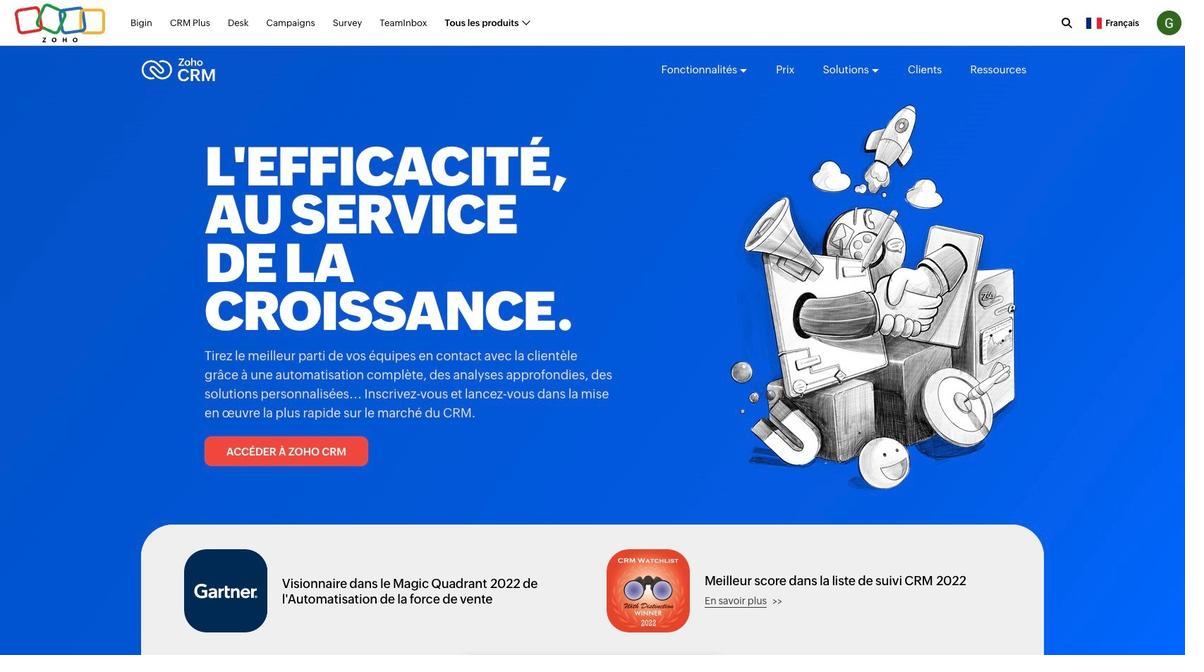 Task type: locate. For each thing, give the bounding box(es) containing it.
zoho crm logo image
[[141, 54, 216, 85]]

bannière page d'accueil crm image
[[699, 105, 1020, 509]]

gary orlando image
[[1158, 11, 1182, 35]]



Task type: vqa. For each thing, say whether or not it's contained in the screenshot.
Enter your email email field
no



